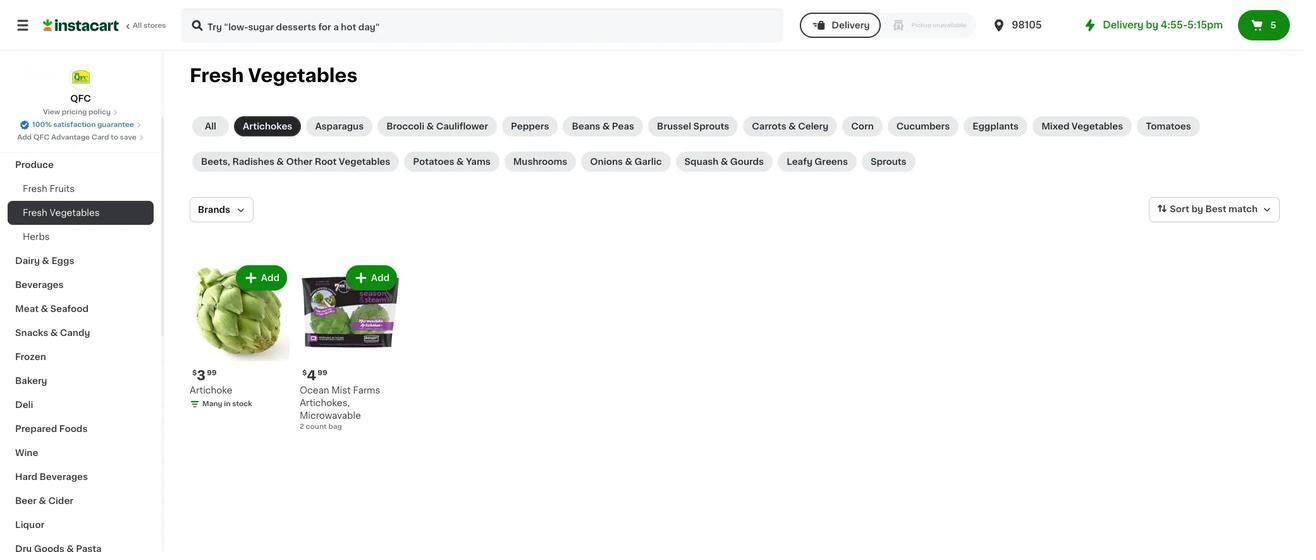 Task type: describe. For each thing, give the bounding box(es) containing it.
farms
[[353, 387, 380, 395]]

add qfc advantage card to save
[[17, 134, 137, 141]]

buy it again link
[[8, 34, 154, 59]]

add for 3
[[261, 274, 280, 283]]

artichokes
[[243, 122, 293, 131]]

asparagus
[[315, 122, 364, 131]]

prepared foods link
[[8, 418, 154, 442]]

4:55-
[[1161, 20, 1188, 30]]

produce link
[[8, 153, 154, 177]]

99 for 4
[[318, 370, 327, 377]]

carrots & celery
[[752, 122, 829, 131]]

$ for 4
[[302, 370, 307, 377]]

service type group
[[800, 13, 977, 38]]

carrots
[[752, 122, 787, 131]]

gourds
[[731, 158, 764, 166]]

add button for 3
[[237, 267, 286, 290]]

sprouts link
[[862, 152, 916, 172]]

& for snacks & candy
[[50, 329, 58, 338]]

recipes
[[15, 113, 52, 121]]

peppers link
[[502, 116, 558, 137]]

brussel sprouts link
[[649, 116, 738, 137]]

delivery for delivery by 4:55-5:15pm
[[1103, 20, 1144, 30]]

celery
[[798, 122, 829, 131]]

mushrooms
[[514, 158, 568, 166]]

many in stock
[[202, 401, 252, 408]]

cucumbers link
[[888, 116, 959, 137]]

stock
[[232, 401, 252, 408]]

broccoli
[[387, 122, 425, 131]]

potatoes & yams
[[413, 158, 491, 166]]

mixed vegetables link
[[1033, 116, 1133, 137]]

beans & peas
[[572, 122, 635, 131]]

snacks
[[15, 329, 48, 338]]

add qfc advantage card to save link
[[17, 133, 144, 143]]

& for potatoes & yams
[[457, 158, 464, 166]]

microwavable
[[300, 412, 361, 421]]

lists
[[35, 68, 57, 77]]

potatoes & yams link
[[404, 152, 500, 172]]

artichokes,
[[300, 399, 350, 408]]

save
[[120, 134, 137, 141]]

recipes link
[[8, 105, 154, 129]]

1 horizontal spatial qfc
[[70, 94, 91, 103]]

& for beer & cider
[[39, 497, 46, 506]]

& for dairy & eggs
[[42, 257, 49, 266]]

qfc logo image
[[69, 66, 93, 90]]

delivery for delivery
[[832, 21, 870, 30]]

buy
[[35, 42, 53, 51]]

1 vertical spatial qfc
[[33, 134, 50, 141]]

hard beverages link
[[8, 466, 154, 490]]

brands button
[[190, 197, 254, 223]]

meat & seafood
[[15, 305, 89, 314]]

Best match Sort by field
[[1150, 197, 1280, 223]]

hard beverages
[[15, 473, 88, 482]]

bakery
[[15, 377, 47, 386]]

seafood
[[50, 305, 89, 314]]

leafy greens
[[787, 158, 848, 166]]

root
[[315, 158, 337, 166]]

delivery by 4:55-5:15pm link
[[1083, 18, 1224, 33]]

best
[[1206, 205, 1227, 214]]

satisfaction
[[53, 121, 96, 128]]

sprouts inside 'link'
[[694, 122, 730, 131]]

& for onions & garlic
[[625, 158, 633, 166]]

yams
[[466, 158, 491, 166]]

squash
[[685, 158, 719, 166]]

beans
[[572, 122, 601, 131]]

buy it again
[[35, 42, 89, 51]]

mixed
[[1042, 122, 1070, 131]]

guarantee
[[97, 121, 134, 128]]

all stores link
[[43, 8, 167, 43]]

98105 button
[[992, 8, 1068, 43]]

snacks & candy
[[15, 329, 90, 338]]

by for delivery
[[1147, 20, 1159, 30]]

garlic
[[635, 158, 662, 166]]

broccoli & cauliflower
[[387, 122, 488, 131]]

view
[[43, 109, 60, 116]]

snacks & candy link
[[8, 321, 154, 345]]

add button for 4
[[347, 267, 396, 290]]

vegetables right the root
[[339, 158, 391, 166]]

artichokes link
[[234, 116, 301, 137]]

delivery button
[[800, 13, 882, 38]]

liquor link
[[8, 514, 154, 538]]

beer & cider
[[15, 497, 73, 506]]

100% satisfaction guarantee
[[32, 121, 134, 128]]

dairy & eggs link
[[8, 249, 154, 273]]

4
[[307, 369, 316, 383]]

view pricing policy link
[[43, 108, 118, 118]]

fresh for produce
[[23, 185, 47, 194]]

beverages link
[[8, 273, 154, 297]]

bakery link
[[8, 369, 154, 394]]

& for broccoli & cauliflower
[[427, 122, 434, 131]]

policy
[[89, 109, 111, 116]]

$ 4 99
[[302, 369, 327, 383]]

prepared foods
[[15, 425, 88, 434]]

herbs
[[23, 233, 50, 242]]

vegetables right mixed
[[1072, 122, 1124, 131]]

product group containing 4
[[300, 263, 400, 433]]

pricing
[[62, 109, 87, 116]]

stores
[[144, 22, 166, 29]]

broccoli & cauliflower link
[[378, 116, 497, 137]]

fresh fruits link
[[8, 177, 154, 201]]

beverages inside 'link'
[[15, 281, 64, 290]]



Task type: locate. For each thing, give the bounding box(es) containing it.
1 horizontal spatial delivery
[[1103, 20, 1144, 30]]

dairy & eggs
[[15, 257, 74, 266]]

0 horizontal spatial add
[[17, 134, 32, 141]]

$ inside $ 4 99
[[302, 370, 307, 377]]

sprouts down the corn "link"
[[871, 158, 907, 166]]

frozen
[[15, 353, 46, 362]]

squash & gourds
[[685, 158, 764, 166]]

squash & gourds link
[[676, 152, 773, 172]]

0 horizontal spatial $
[[192, 370, 197, 377]]

asparagus link
[[306, 116, 373, 137]]

& left 'garlic' on the top of page
[[625, 158, 633, 166]]

99
[[207, 370, 217, 377], [318, 370, 327, 377]]

vegetables down fresh fruits link
[[50, 209, 100, 218]]

0 vertical spatial by
[[1147, 20, 1159, 30]]

2 add button from the left
[[347, 267, 396, 290]]

cauliflower
[[436, 122, 488, 131]]

tomatoes
[[1147, 122, 1192, 131]]

99 inside $ 4 99
[[318, 370, 327, 377]]

onions
[[590, 158, 623, 166]]

5
[[1271, 21, 1277, 30]]

fresh vegetables link
[[8, 201, 154, 225]]

tomatoes link
[[1138, 116, 1201, 137]]

fresh up herbs
[[23, 209, 47, 218]]

fresh for fresh fruits
[[23, 209, 47, 218]]

herbs link
[[8, 225, 154, 249]]

fresh up all link
[[190, 66, 244, 85]]

& right beer
[[39, 497, 46, 506]]

& left celery
[[789, 122, 796, 131]]

1 horizontal spatial by
[[1192, 205, 1204, 214]]

deli link
[[8, 394, 154, 418]]

view pricing policy
[[43, 109, 111, 116]]

brussel
[[657, 122, 692, 131]]

100% satisfaction guarantee button
[[20, 118, 142, 130]]

add for 4
[[371, 274, 390, 283]]

sort by
[[1171, 205, 1204, 214]]

all link
[[192, 116, 229, 137]]

0 horizontal spatial add button
[[237, 267, 286, 290]]

1 99 from the left
[[207, 370, 217, 377]]

1 vertical spatial sprouts
[[871, 158, 907, 166]]

& left eggs
[[42, 257, 49, 266]]

by right sort
[[1192, 205, 1204, 214]]

fresh
[[190, 66, 244, 85], [23, 185, 47, 194], [23, 209, 47, 218]]

onions & garlic
[[590, 158, 662, 166]]

2 99 from the left
[[318, 370, 327, 377]]

98105
[[1012, 20, 1042, 30]]

1 vertical spatial fresh vegetables
[[23, 209, 100, 218]]

prepared
[[15, 425, 57, 434]]

foods
[[59, 425, 88, 434]]

1 horizontal spatial add
[[261, 274, 280, 283]]

cider
[[48, 497, 73, 506]]

ocean
[[300, 387, 329, 395]]

$ inside $ 3 99
[[192, 370, 197, 377]]

artichoke
[[190, 387, 233, 395]]

product group
[[190, 263, 290, 412], [300, 263, 400, 433]]

1 add button from the left
[[237, 267, 286, 290]]

& right the broccoli
[[427, 122, 434, 131]]

& right meat
[[41, 305, 48, 314]]

& left yams
[[457, 158, 464, 166]]

beverages down dairy & eggs at the left of the page
[[15, 281, 64, 290]]

corn link
[[843, 116, 883, 137]]

brands
[[198, 206, 230, 214]]

& left the candy
[[50, 329, 58, 338]]

vegetables up artichokes link
[[248, 66, 358, 85]]

by
[[1147, 20, 1159, 30], [1192, 205, 1204, 214]]

dairy
[[15, 257, 40, 266]]

& inside "link"
[[41, 305, 48, 314]]

fresh vegetables down fruits
[[23, 209, 100, 218]]

& for meat & seafood
[[41, 305, 48, 314]]

fruits
[[50, 185, 75, 194]]

match
[[1229, 205, 1258, 214]]

bag
[[329, 424, 342, 431]]

fresh vegetables inside fresh vegetables link
[[23, 209, 100, 218]]

2 vertical spatial fresh
[[23, 209, 47, 218]]

qfc down 100%
[[33, 134, 50, 141]]

2 $ from the left
[[302, 370, 307, 377]]

0 vertical spatial all
[[133, 22, 142, 29]]

delivery inside button
[[832, 21, 870, 30]]

ocean mist farms artichokes, microwavable 2 count bag
[[300, 387, 380, 431]]

0 vertical spatial fresh
[[190, 66, 244, 85]]

again
[[64, 42, 89, 51]]

frozen link
[[8, 345, 154, 369]]

99 right 3
[[207, 370, 217, 377]]

5 button
[[1239, 10, 1291, 40]]

lists link
[[8, 59, 154, 85]]

peas
[[612, 122, 635, 131]]

delivery by 4:55-5:15pm
[[1103, 20, 1224, 30]]

fresh down produce
[[23, 185, 47, 194]]

beans & peas link
[[563, 116, 643, 137]]

0 horizontal spatial sprouts
[[694, 122, 730, 131]]

$ up artichoke
[[192, 370, 197, 377]]

corn
[[852, 122, 874, 131]]

1 horizontal spatial $
[[302, 370, 307, 377]]

beverages up cider
[[40, 473, 88, 482]]

candy
[[60, 329, 90, 338]]

2 horizontal spatial add
[[371, 274, 390, 283]]

& left gourds
[[721, 158, 728, 166]]

0 horizontal spatial qfc
[[33, 134, 50, 141]]

add button
[[237, 267, 286, 290], [347, 267, 396, 290]]

meat
[[15, 305, 39, 314]]

1 horizontal spatial all
[[205, 122, 216, 131]]

1 horizontal spatial fresh vegetables
[[190, 66, 358, 85]]

& inside "link"
[[603, 122, 610, 131]]

onions & garlic link
[[582, 152, 671, 172]]

$ up ocean
[[302, 370, 307, 377]]

1 vertical spatial all
[[205, 122, 216, 131]]

99 right 4
[[318, 370, 327, 377]]

0 horizontal spatial all
[[133, 22, 142, 29]]

None search field
[[181, 8, 784, 43]]

vegetables
[[248, 66, 358, 85], [1072, 122, 1124, 131], [339, 158, 391, 166], [50, 209, 100, 218]]

1 horizontal spatial sprouts
[[871, 158, 907, 166]]

sort
[[1171, 205, 1190, 214]]

by inside 'delivery by 4:55-5:15pm' link
[[1147, 20, 1159, 30]]

0 horizontal spatial by
[[1147, 20, 1159, 30]]

0 vertical spatial beverages
[[15, 281, 64, 290]]

0 horizontal spatial fresh vegetables
[[23, 209, 100, 218]]

eggs
[[51, 257, 74, 266]]

in
[[224, 401, 231, 408]]

all for all
[[205, 122, 216, 131]]

all up beets,
[[205, 122, 216, 131]]

qfc up view pricing policy link
[[70, 94, 91, 103]]

& left other at the left top of page
[[277, 158, 284, 166]]

100%
[[32, 121, 52, 128]]

sprouts up "squash"
[[694, 122, 730, 131]]

product group containing 3
[[190, 263, 290, 412]]

1 product group from the left
[[190, 263, 290, 412]]

1 vertical spatial fresh
[[23, 185, 47, 194]]

& left peas
[[603, 122, 610, 131]]

0 vertical spatial qfc
[[70, 94, 91, 103]]

& for squash & gourds
[[721, 158, 728, 166]]

beets, radishes & other root vegetables
[[201, 158, 391, 166]]

all for all stores
[[133, 22, 142, 29]]

leafy
[[787, 158, 813, 166]]

5:15pm
[[1188, 20, 1224, 30]]

& for carrots & celery
[[789, 122, 796, 131]]

1 $ from the left
[[192, 370, 197, 377]]

$ 3 99
[[192, 369, 217, 383]]

0 horizontal spatial delivery
[[832, 21, 870, 30]]

0 vertical spatial sprouts
[[694, 122, 730, 131]]

1 vertical spatial beverages
[[40, 473, 88, 482]]

99 for 3
[[207, 370, 217, 377]]

radishes
[[232, 158, 275, 166]]

& for beans & peas
[[603, 122, 610, 131]]

& inside 'link'
[[721, 158, 728, 166]]

$ for 3
[[192, 370, 197, 377]]

mist
[[332, 387, 351, 395]]

1 horizontal spatial 99
[[318, 370, 327, 377]]

by inside best match sort by field
[[1192, 205, 1204, 214]]

all left stores
[[133, 22, 142, 29]]

beets,
[[201, 158, 230, 166]]

0 horizontal spatial 99
[[207, 370, 217, 377]]

by left 4:55-
[[1147, 20, 1159, 30]]

card
[[92, 134, 109, 141]]

0 vertical spatial fresh vegetables
[[190, 66, 358, 85]]

0 horizontal spatial product group
[[190, 263, 290, 412]]

thanksgiving
[[15, 137, 76, 146]]

add
[[17, 134, 32, 141], [261, 274, 280, 283], [371, 274, 390, 283]]

to
[[111, 134, 118, 141]]

wine link
[[8, 442, 154, 466]]

Search field
[[182, 9, 783, 42]]

beets, radishes & other root vegetables link
[[192, 152, 399, 172]]

&
[[427, 122, 434, 131], [603, 122, 610, 131], [789, 122, 796, 131], [277, 158, 284, 166], [457, 158, 464, 166], [625, 158, 633, 166], [721, 158, 728, 166], [42, 257, 49, 266], [41, 305, 48, 314], [50, 329, 58, 338], [39, 497, 46, 506]]

qfc link
[[69, 66, 93, 105]]

1 vertical spatial by
[[1192, 205, 1204, 214]]

1 horizontal spatial product group
[[300, 263, 400, 433]]

mushrooms link
[[505, 152, 577, 172]]

by for sort
[[1192, 205, 1204, 214]]

fresh vegetables up artichokes link
[[190, 66, 358, 85]]

peppers
[[511, 122, 549, 131]]

99 inside $ 3 99
[[207, 370, 217, 377]]

instacart logo image
[[43, 18, 119, 33]]

brussel sprouts
[[657, 122, 730, 131]]

2 product group from the left
[[300, 263, 400, 433]]

1 horizontal spatial add button
[[347, 267, 396, 290]]

carrots & celery link
[[744, 116, 838, 137]]



Task type: vqa. For each thing, say whether or not it's contained in the screenshot.
the bottom Fresh
yes



